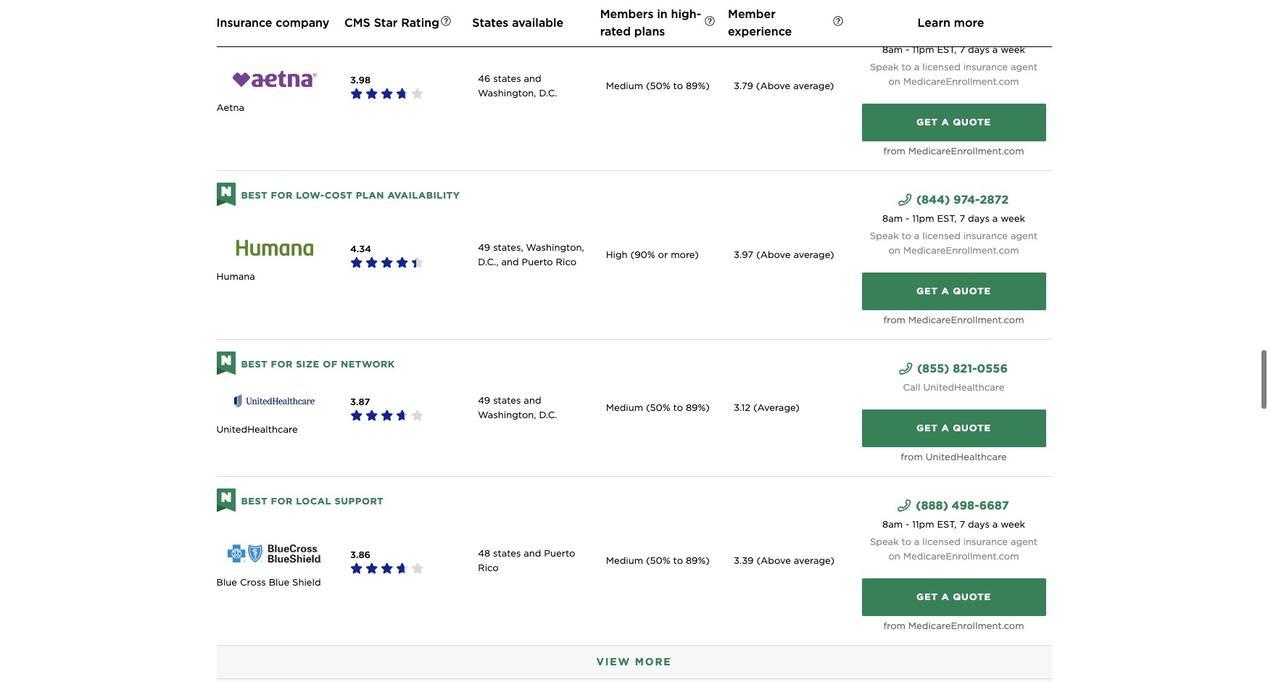 Task type: vqa. For each thing, say whether or not it's contained in the screenshot.
states for 8am
yes



Task type: describe. For each thing, give the bounding box(es) containing it.
view
[[596, 656, 631, 668]]

get for (855)
[[917, 422, 938, 433]]

est, for (888)
[[937, 519, 957, 530]]

agent for (844) 974-2872
[[1011, 230, 1038, 241]]

humana medicare advantage - me image
[[216, 226, 333, 269]]

on for (888) 498-6687
[[889, 551, 901, 562]]

1 blue from the left
[[216, 577, 237, 588]]

a down (866)
[[914, 61, 920, 72]]

get a quote link for 498-
[[862, 578, 1046, 616]]

1 best from the top
[[241, 21, 268, 32]]

of
[[323, 359, 338, 370]]

cms
[[344, 16, 370, 30]]

2 medium from the top
[[606, 402, 643, 413]]

members in high- rated plans
[[600, 7, 701, 38]]

humana
[[216, 271, 255, 282]]

states for (866)
[[493, 73, 521, 84]]

89%) for (866)
[[686, 80, 710, 91]]

7 for 498-
[[960, 519, 965, 530]]

states,
[[493, 242, 523, 253]]

medium (50% to 89%) for (866)
[[606, 80, 710, 91]]

unitedhealthcare medicare advantage - uhc image
[[216, 379, 333, 422]]

insurance company
[[216, 16, 329, 30]]

rating
[[401, 16, 439, 30]]

3870
[[980, 24, 1009, 37]]

week inside (866) 907-3870 8am - 11pm est, 7 days a week speak to a licensed insurance agent on medicareenrollment.com
[[1001, 44, 1025, 55]]

(888) 498-6687
[[916, 499, 1009, 512]]

49 for (855) 821-0556
[[478, 395, 490, 406]]

rico inside 49 states, washington, d.c., and puerto rico
[[556, 256, 577, 267]]

3.39
[[734, 555, 754, 566]]

2 (50% from the top
[[646, 402, 671, 413]]

members
[[600, 7, 654, 21]]

1 get from the top
[[917, 116, 938, 127]]

0 vertical spatial (above
[[756, 80, 791, 91]]

licensed inside (866) 907-3870 8am - 11pm est, 7 days a week speak to a licensed insurance agent on medicareenrollment.com
[[923, 61, 961, 72]]

star
[[374, 16, 398, 30]]

best for low-cost plan availability
[[241, 190, 460, 201]]

8am for (888) 498-6687
[[883, 519, 903, 530]]

quote for 2872
[[953, 285, 991, 296]]

high-
[[671, 7, 701, 21]]

and for 48 states and puerto rico
[[524, 548, 541, 559]]

3.12 (average)
[[734, 402, 800, 413]]

on inside (866) 907-3870 8am - 11pm est, 7 days a week speak to a licensed insurance agent on medicareenrollment.com
[[889, 76, 901, 87]]

7 inside (866) 907-3870 8am - 11pm est, 7 days a week speak to a licensed insurance agent on medicareenrollment.com
[[960, 44, 965, 55]]

or
[[658, 249, 668, 260]]

(888) 498-6687 link
[[896, 497, 1012, 515]]

11pm inside (866) 907-3870 8am - 11pm est, 7 days a week speak to a licensed insurance agent on medicareenrollment.com
[[912, 44, 934, 55]]

d.c. for 49 states and washington, d.c.
[[539, 409, 557, 420]]

aetna
[[216, 102, 244, 113]]

4.34
[[350, 243, 371, 254]]

availability
[[388, 190, 460, 201]]

high
[[606, 249, 628, 260]]

3.97 (above average)
[[734, 249, 834, 260]]

low-
[[296, 190, 325, 201]]

(855) 821-0556 link
[[897, 360, 1011, 378]]

support
[[335, 496, 384, 507]]

available
[[512, 16, 564, 30]]

11pm for (844)
[[912, 213, 934, 224]]

(50% for 8am
[[646, 555, 671, 566]]

49 states, washington, d.c., and puerto rico
[[478, 242, 584, 267]]

speak for (888) 498-6687
[[870, 536, 899, 547]]

d.c. for 46 states and washington, d.c.
[[539, 87, 557, 98]]

(866) 907-3870 8am - 11pm est, 7 days a week speak to a licensed insurance agent on medicareenrollment.com
[[870, 24, 1038, 87]]

1 from medicareenrollment.com from the top
[[884, 146, 1024, 156]]

states
[[472, 16, 509, 30]]

3.86
[[350, 549, 371, 560]]

blue cross blue shield medicare advantage - me image
[[216, 532, 333, 576]]

high (90% or more)
[[606, 249, 699, 260]]

get a quote for 974-
[[917, 285, 991, 296]]

medium (50% to 89%) for 8am
[[606, 555, 710, 566]]

(above for (888)
[[757, 555, 791, 566]]

2 89%) from the top
[[686, 402, 710, 413]]

1 a from the top
[[942, 116, 950, 127]]

on for (844) 974-2872
[[889, 245, 901, 256]]

to down (844) 974-2872 link
[[902, 230, 911, 241]]

3.97
[[734, 249, 753, 260]]

states available
[[472, 16, 564, 30]]

washington, for 46 states and washington, d.c.
[[478, 87, 536, 98]]

speak for (844) 974-2872
[[870, 230, 899, 241]]

unitedhealthcare for from unitedhealthcare
[[926, 452, 1007, 462]]

- for (844) 974-2872
[[906, 213, 910, 224]]

call unitedhealthcare
[[903, 382, 1005, 393]]

extra
[[296, 21, 331, 32]]

insurance
[[216, 16, 272, 30]]

blue cross blue shield
[[216, 577, 321, 588]]

3.79
[[734, 80, 753, 91]]

more
[[954, 16, 984, 30]]

in
[[657, 7, 668, 21]]

medicareenrollment.com inside (866) 907-3870 8am - 11pm est, 7 days a week speak to a licensed insurance agent on medicareenrollment.com
[[903, 76, 1019, 87]]

from for (855)
[[901, 452, 923, 462]]

3.39 (above average)
[[734, 555, 835, 566]]

agent inside (866) 907-3870 8am - 11pm est, 7 days a week speak to a licensed insurance agent on medicareenrollment.com
[[1011, 61, 1038, 72]]

from medicareenrollment.com for 498-
[[884, 620, 1024, 631]]

view more
[[596, 656, 672, 668]]

821-
[[953, 362, 977, 375]]

shield
[[292, 577, 321, 588]]

(90%
[[630, 249, 655, 260]]

for for (844)
[[271, 190, 293, 201]]

48 states and puerto rico
[[478, 548, 575, 573]]

plan
[[356, 190, 384, 201]]

insurance inside (866) 907-3870 8am - 11pm est, 7 days a week speak to a licensed insurance agent on medicareenrollment.com
[[963, 61, 1008, 72]]

puerto inside 48 states and puerto rico
[[544, 548, 575, 559]]

1 get a quote link from the top
[[862, 103, 1046, 141]]

974-
[[954, 193, 980, 206]]

member experience
[[728, 7, 792, 38]]

(844) 974-2872 link
[[896, 191, 1012, 209]]

more)
[[671, 249, 699, 260]]

est, inside (866) 907-3870 8am - 11pm est, 7 days a week speak to a licensed insurance agent on medicareenrollment.com
[[937, 44, 957, 55]]

est, for (844)
[[937, 213, 957, 224]]

3.98
[[350, 74, 371, 85]]

rico inside 48 states and puerto rico
[[478, 562, 499, 573]]

8am for (844) 974-2872
[[883, 213, 903, 224]]

1 vertical spatial unitedhealthcare
[[216, 424, 298, 435]]

46 states and washington, d.c.
[[478, 73, 557, 98]]

from medicareenrollment.com for 974-
[[884, 314, 1024, 325]]

46
[[478, 73, 490, 84]]

3.79 (above average)
[[734, 80, 834, 91]]

more
[[635, 656, 672, 668]]

from for (844)
[[884, 314, 906, 325]]

(855)
[[917, 362, 950, 375]]

a down the 3870
[[993, 44, 998, 55]]

cost
[[325, 190, 353, 201]]

cross
[[240, 577, 266, 588]]

(866) 907-3870 link
[[895, 22, 1012, 40]]

learn
[[918, 16, 951, 30]]

licensed for (844)
[[923, 230, 961, 241]]

best for extra perks
[[241, 21, 369, 32]]

6687
[[979, 499, 1009, 512]]

perks
[[335, 21, 369, 32]]

washington, for 49 states and washington, d.c.
[[478, 409, 536, 420]]

(average)
[[753, 402, 800, 413]]

experience
[[728, 25, 792, 38]]

8am - 11pm est, 7 days a week speak to a licensed insurance agent on medicareenrollment.com for 974-
[[870, 213, 1038, 256]]

(844) 974-2872
[[916, 193, 1009, 206]]



Task type: locate. For each thing, give the bounding box(es) containing it.
0 vertical spatial on
[[889, 76, 901, 87]]

3 on from the top
[[889, 551, 901, 562]]

3 est, from the top
[[937, 519, 957, 530]]

washington,
[[478, 87, 536, 98], [526, 242, 584, 253], [478, 409, 536, 420]]

licensed for (888)
[[923, 536, 961, 547]]

1 vertical spatial speak
[[870, 230, 899, 241]]

89%) left 3.79
[[686, 80, 710, 91]]

11pm
[[912, 44, 934, 55], [912, 213, 934, 224], [912, 519, 934, 530]]

2 vertical spatial on
[[889, 551, 901, 562]]

a down 2872
[[993, 213, 998, 224]]

licensed down (866)
[[923, 61, 961, 72]]

2 49 from the top
[[478, 395, 490, 406]]

3 from medicareenrollment.com from the top
[[884, 620, 1024, 631]]

3 licensed from the top
[[923, 536, 961, 547]]

2 vertical spatial est,
[[937, 519, 957, 530]]

0 vertical spatial unitedhealthcare
[[923, 382, 1005, 393]]

1 vertical spatial rico
[[478, 562, 499, 573]]

and inside 49 states, washington, d.c., and puerto rico
[[501, 256, 519, 267]]

1 medium from the top
[[606, 80, 643, 91]]

medium (50% to 89%)
[[606, 80, 710, 91], [606, 402, 710, 413], [606, 555, 710, 566]]

1 89%) from the top
[[686, 80, 710, 91]]

2 vertical spatial unitedhealthcare
[[926, 452, 1007, 462]]

2 vertical spatial states
[[493, 548, 521, 559]]

quote for 6687
[[953, 591, 991, 602]]

get a quote for 821-
[[917, 422, 991, 433]]

0 vertical spatial average)
[[793, 80, 834, 91]]

get for (844)
[[917, 285, 938, 296]]

a for (888)
[[942, 591, 950, 602]]

2 8am from the top
[[883, 213, 903, 224]]

for left the local
[[271, 496, 293, 507]]

for left low-
[[271, 190, 293, 201]]

2 quote from the top
[[953, 285, 991, 296]]

1 7 from the top
[[960, 44, 965, 55]]

insurance down the 3870
[[963, 61, 1008, 72]]

8am down (888) 498-6687 link
[[883, 519, 903, 530]]

2 8am - 11pm est, 7 days a week speak to a licensed insurance agent on medicareenrollment.com from the top
[[870, 519, 1038, 562]]

agent for (888) 498-6687
[[1011, 536, 1038, 547]]

week down 6687
[[1001, 519, 1025, 530]]

907-
[[952, 24, 980, 37]]

(866)
[[916, 24, 949, 37]]

0 vertical spatial -
[[906, 44, 910, 55]]

licensed down (888)
[[923, 536, 961, 547]]

1 vertical spatial 8am
[[883, 213, 903, 224]]

average) right 3.39
[[794, 555, 835, 566]]

2 vertical spatial agent
[[1011, 536, 1038, 547]]

best left company
[[241, 21, 268, 32]]

best left low-
[[241, 190, 268, 201]]

1 vertical spatial (above
[[756, 249, 791, 260]]

1 vertical spatial from medicareenrollment.com
[[884, 314, 1024, 325]]

3 week from the top
[[1001, 519, 1025, 530]]

0 vertical spatial states
[[493, 73, 521, 84]]

89%) left 3.39
[[686, 555, 710, 566]]

2 week from the top
[[1001, 213, 1025, 224]]

2 a from the top
[[942, 285, 950, 296]]

plans
[[634, 25, 665, 38]]

1 vertical spatial medium (50% to 89%)
[[606, 402, 710, 413]]

(above right 3.39
[[757, 555, 791, 566]]

4 get a quote from the top
[[917, 591, 991, 602]]

cms star rating
[[344, 16, 439, 30]]

3 (50% from the top
[[646, 555, 671, 566]]

and for 49 states and washington, d.c.
[[524, 395, 541, 406]]

3 best from the top
[[241, 359, 268, 370]]

- down (866) 907-3870 link
[[906, 44, 910, 55]]

0 vertical spatial from medicareenrollment.com
[[884, 146, 1024, 156]]

- for (888) 498-6687
[[906, 519, 910, 530]]

average) for (888) 498-6687
[[794, 555, 835, 566]]

best up unitedhealthcare medicare advantage - uhc "image" in the left bottom of the page
[[241, 359, 268, 370]]

8am inside (866) 907-3870 8am - 11pm est, 7 days a week speak to a licensed insurance agent on medicareenrollment.com
[[883, 44, 903, 55]]

insurance down 6687
[[963, 536, 1008, 547]]

3 get a quote from the top
[[917, 422, 991, 433]]

for for (855)
[[271, 359, 293, 370]]

average) right 3.97 in the top right of the page
[[794, 249, 834, 260]]

quote
[[953, 116, 991, 127], [953, 285, 991, 296], [953, 422, 991, 433], [953, 591, 991, 602]]

best
[[241, 21, 268, 32], [241, 190, 268, 201], [241, 359, 268, 370], [241, 496, 268, 507]]

2 get a quote from the top
[[917, 285, 991, 296]]

1 medium (50% to 89%) from the top
[[606, 80, 710, 91]]

2 est, from the top
[[937, 213, 957, 224]]

speak inside (866) 907-3870 8am - 11pm est, 7 days a week speak to a licensed insurance agent on medicareenrollment.com
[[870, 61, 899, 72]]

2 get from the top
[[917, 285, 938, 296]]

0 horizontal spatial blue
[[216, 577, 237, 588]]

best for local support
[[241, 496, 384, 507]]

1 11pm from the top
[[912, 44, 934, 55]]

3.87
[[350, 396, 370, 407]]

days down the 498-
[[968, 519, 990, 530]]

0 vertical spatial washington,
[[478, 87, 536, 98]]

(above right 3.97 in the top right of the page
[[756, 249, 791, 260]]

11pm down (866)
[[912, 44, 934, 55]]

days down 974-
[[968, 213, 990, 224]]

11pm down (888)
[[912, 519, 934, 530]]

1 on from the top
[[889, 76, 901, 87]]

-
[[906, 44, 910, 55], [906, 213, 910, 224], [906, 519, 910, 530]]

unitedhealthcare down unitedhealthcare medicare advantage - uhc "image" in the left bottom of the page
[[216, 424, 298, 435]]

puerto
[[522, 256, 553, 267], [544, 548, 575, 559]]

a down (888)
[[914, 536, 920, 547]]

unitedhealthcare up the 498-
[[926, 452, 1007, 462]]

0 vertical spatial d.c.
[[539, 87, 557, 98]]

1 licensed from the top
[[923, 61, 961, 72]]

and inside 46 states and washington, d.c.
[[524, 73, 541, 84]]

0 vertical spatial medium
[[606, 80, 643, 91]]

2 vertical spatial 11pm
[[912, 519, 934, 530]]

8am down (866) 907-3870 link
[[883, 44, 903, 55]]

0556
[[977, 362, 1008, 375]]

2 days from the top
[[968, 213, 990, 224]]

2 vertical spatial 89%)
[[686, 555, 710, 566]]

3 get from the top
[[917, 422, 938, 433]]

8am - 11pm est, 7 days a week speak to a licensed insurance agent on medicareenrollment.com down (888) 498-6687 link
[[870, 519, 1038, 562]]

1 agent from the top
[[1011, 61, 1038, 72]]

1 vertical spatial insurance
[[963, 230, 1008, 241]]

49 inside 49 states and washington, d.c.
[[478, 395, 490, 406]]

1 vertical spatial -
[[906, 213, 910, 224]]

8am - 11pm est, 7 days a week speak to a licensed insurance agent on medicareenrollment.com down (844) 974-2872 link
[[870, 213, 1038, 256]]

1 horizontal spatial blue
[[269, 577, 289, 588]]

best for size of network
[[241, 359, 395, 370]]

(above right 3.79
[[756, 80, 791, 91]]

1 vertical spatial washington,
[[526, 242, 584, 253]]

for left extra
[[271, 21, 293, 32]]

washington, inside 49 states and washington, d.c.
[[478, 409, 536, 420]]

best for (888)
[[241, 496, 268, 507]]

d.c. inside 49 states and washington, d.c.
[[539, 409, 557, 420]]

(50% for (866)
[[646, 80, 671, 91]]

1 horizontal spatial rico
[[556, 256, 577, 267]]

best up blue cross blue shield medicare advantage - me "image"
[[241, 496, 268, 507]]

a for (855)
[[942, 422, 950, 433]]

3.12
[[734, 402, 751, 413]]

agent
[[1011, 61, 1038, 72], [1011, 230, 1038, 241], [1011, 536, 1038, 547]]

2 - from the top
[[906, 213, 910, 224]]

498-
[[952, 499, 979, 512]]

0 vertical spatial insurance
[[963, 61, 1008, 72]]

from
[[884, 146, 906, 156], [884, 314, 906, 325], [901, 452, 923, 462], [884, 620, 906, 631]]

2 vertical spatial speak
[[870, 536, 899, 547]]

company
[[276, 16, 329, 30]]

3 states from the top
[[493, 548, 521, 559]]

7 down 907-
[[960, 44, 965, 55]]

week for 6687
[[1001, 519, 1025, 530]]

1 average) from the top
[[793, 80, 834, 91]]

3 89%) from the top
[[686, 555, 710, 566]]

2 vertical spatial medium
[[606, 555, 643, 566]]

2 7 from the top
[[960, 213, 965, 224]]

1 for from the top
[[271, 21, 293, 32]]

3 8am from the top
[[883, 519, 903, 530]]

2 vertical spatial average)
[[794, 555, 835, 566]]

1 vertical spatial week
[[1001, 213, 1025, 224]]

0 vertical spatial speak
[[870, 61, 899, 72]]

1 vertical spatial licensed
[[923, 230, 961, 241]]

3 average) from the top
[[794, 555, 835, 566]]

0 vertical spatial 7
[[960, 44, 965, 55]]

average) right 3.79
[[793, 80, 834, 91]]

local
[[296, 496, 331, 507]]

network
[[341, 359, 395, 370]]

3 get a quote link from the top
[[862, 409, 1046, 447]]

est,
[[937, 44, 957, 55], [937, 213, 957, 224], [937, 519, 957, 530]]

2 vertical spatial licensed
[[923, 536, 961, 547]]

0 vertical spatial medium (50% to 89%)
[[606, 80, 710, 91]]

2872
[[980, 193, 1009, 206]]

- down (844) 974-2872 link
[[906, 213, 910, 224]]

89%)
[[686, 80, 710, 91], [686, 402, 710, 413], [686, 555, 710, 566]]

a for (844)
[[942, 285, 950, 296]]

from unitedhealthcare
[[901, 452, 1007, 462]]

1 quote from the top
[[953, 116, 991, 127]]

(50%
[[646, 80, 671, 91], [646, 402, 671, 413], [646, 555, 671, 566]]

2 vertical spatial -
[[906, 519, 910, 530]]

a down (844)
[[914, 230, 920, 241]]

medium for 8am
[[606, 555, 643, 566]]

states inside 49 states and washington, d.c.
[[493, 395, 521, 406]]

medium
[[606, 80, 643, 91], [606, 402, 643, 413], [606, 555, 643, 566]]

and
[[524, 73, 541, 84], [501, 256, 519, 267], [524, 395, 541, 406], [524, 548, 541, 559]]

call
[[903, 382, 921, 393]]

washington, inside 49 states, washington, d.c., and puerto rico
[[526, 242, 584, 253]]

a down 6687
[[993, 519, 998, 530]]

view more button
[[216, 646, 1052, 678]]

states inside 46 states and washington, d.c.
[[493, 73, 521, 84]]

11pm down (844)
[[912, 213, 934, 224]]

49 inside 49 states, washington, d.c., and puerto rico
[[478, 242, 490, 253]]

2 average) from the top
[[794, 249, 834, 260]]

0 vertical spatial 89%)
[[686, 80, 710, 91]]

1 8am - 11pm est, 7 days a week speak to a licensed insurance agent on medicareenrollment.com from the top
[[870, 213, 1038, 256]]

average)
[[793, 80, 834, 91], [794, 249, 834, 260], [794, 555, 835, 566]]

4 get from the top
[[917, 591, 938, 602]]

2 vertical spatial (above
[[757, 555, 791, 566]]

1 vertical spatial 11pm
[[912, 213, 934, 224]]

49 for (844) 974-2872
[[478, 242, 490, 253]]

to left 3.39
[[673, 555, 683, 566]]

89%) left 3.12
[[686, 402, 710, 413]]

0 vertical spatial est,
[[937, 44, 957, 55]]

member
[[728, 7, 776, 21]]

4 a from the top
[[942, 591, 950, 602]]

on
[[889, 76, 901, 87], [889, 245, 901, 256], [889, 551, 901, 562]]

learn more
[[918, 16, 984, 30]]

get a quote link for 974-
[[862, 272, 1046, 310]]

quote for 0556
[[953, 422, 991, 433]]

(above
[[756, 80, 791, 91], [756, 249, 791, 260], [757, 555, 791, 566]]

2 d.c. from the top
[[539, 409, 557, 420]]

to down (866) 907-3870 link
[[902, 61, 911, 72]]

(above for (844)
[[756, 249, 791, 260]]

blue left the cross
[[216, 577, 237, 588]]

d.c.
[[539, 87, 557, 98], [539, 409, 557, 420]]

aetna medicare advantage - me image
[[216, 57, 333, 101]]

1 vertical spatial 89%)
[[686, 402, 710, 413]]

2 11pm from the top
[[912, 213, 934, 224]]

states inside 48 states and puerto rico
[[493, 548, 521, 559]]

49
[[478, 242, 490, 253], [478, 395, 490, 406]]

1 week from the top
[[1001, 44, 1025, 55]]

1 (50% from the top
[[646, 80, 671, 91]]

0 horizontal spatial rico
[[478, 562, 499, 573]]

2 vertical spatial 7
[[960, 519, 965, 530]]

0 vertical spatial 8am - 11pm est, 7 days a week speak to a licensed insurance agent on medicareenrollment.com
[[870, 213, 1038, 256]]

states for 8am
[[493, 548, 521, 559]]

7 down (844) 974-2872
[[960, 213, 965, 224]]

and inside 49 states and washington, d.c.
[[524, 395, 541, 406]]

1 insurance from the top
[[963, 61, 1008, 72]]

medium for (866)
[[606, 80, 643, 91]]

d.c.,
[[478, 256, 499, 267]]

2 states from the top
[[493, 395, 521, 406]]

rico left high
[[556, 256, 577, 267]]

size
[[296, 359, 320, 370]]

week down 2872
[[1001, 213, 1025, 224]]

best for (844)
[[241, 190, 268, 201]]

and for 46 states and washington, d.c.
[[524, 73, 541, 84]]

2 vertical spatial from medicareenrollment.com
[[884, 620, 1024, 631]]

3 insurance from the top
[[963, 536, 1008, 547]]

2 from medicareenrollment.com from the top
[[884, 314, 1024, 325]]

1 speak from the top
[[870, 61, 899, 72]]

for left size
[[271, 359, 293, 370]]

1 vertical spatial 7
[[960, 213, 965, 224]]

licensed down (844)
[[923, 230, 961, 241]]

2 vertical spatial washington,
[[478, 409, 536, 420]]

0 vertical spatial 8am
[[883, 44, 903, 55]]

to inside (866) 907-3870 8am - 11pm est, 7 days a week speak to a licensed insurance agent on medicareenrollment.com
[[902, 61, 911, 72]]

from medicareenrollment.com
[[884, 146, 1024, 156], [884, 314, 1024, 325], [884, 620, 1024, 631]]

1 8am from the top
[[883, 44, 903, 55]]

insurance down 2872
[[963, 230, 1008, 241]]

get a quote for 498-
[[917, 591, 991, 602]]

3 11pm from the top
[[912, 519, 934, 530]]

to left 3.12
[[673, 402, 683, 413]]

3 days from the top
[[968, 519, 990, 530]]

0 vertical spatial licensed
[[923, 61, 961, 72]]

2 vertical spatial week
[[1001, 519, 1025, 530]]

0 vertical spatial rico
[[556, 256, 577, 267]]

days for 6687
[[968, 519, 990, 530]]

speak
[[870, 61, 899, 72], [870, 230, 899, 241], [870, 536, 899, 547]]

3 for from the top
[[271, 359, 293, 370]]

(844)
[[916, 193, 950, 206]]

3 a from the top
[[942, 422, 950, 433]]

medicareenrollment.com
[[903, 76, 1019, 87], [908, 146, 1024, 156], [903, 245, 1019, 256], [908, 314, 1024, 325], [903, 551, 1019, 562], [908, 620, 1024, 631]]

insurance for 498-
[[963, 536, 1008, 547]]

2 blue from the left
[[269, 577, 289, 588]]

d.c. inside 46 states and washington, d.c.
[[539, 87, 557, 98]]

3 medium (50% to 89%) from the top
[[606, 555, 710, 566]]

2 best from the top
[[241, 190, 268, 201]]

insurance
[[963, 61, 1008, 72], [963, 230, 1008, 241], [963, 536, 1008, 547]]

2 vertical spatial medium (50% to 89%)
[[606, 555, 710, 566]]

3 7 from the top
[[960, 519, 965, 530]]

2 vertical spatial insurance
[[963, 536, 1008, 547]]

licensed
[[923, 61, 961, 72], [923, 230, 961, 241], [923, 536, 961, 547]]

2 get a quote link from the top
[[862, 272, 1046, 310]]

3 medium from the top
[[606, 555, 643, 566]]

week down the 3870
[[1001, 44, 1025, 55]]

(888)
[[916, 499, 948, 512]]

1 get a quote from the top
[[917, 116, 991, 127]]

days for 2872
[[968, 213, 990, 224]]

49 states and washington, d.c.
[[478, 395, 557, 420]]

1 vertical spatial average)
[[794, 249, 834, 260]]

2 vertical spatial days
[[968, 519, 990, 530]]

from for (888)
[[884, 620, 906, 631]]

get a quote link for 821-
[[862, 409, 1046, 447]]

(855) 821-0556
[[917, 362, 1008, 375]]

7
[[960, 44, 965, 55], [960, 213, 965, 224], [960, 519, 965, 530]]

1 vertical spatial puerto
[[544, 548, 575, 559]]

get for (888)
[[917, 591, 938, 602]]

- inside (866) 907-3870 8am - 11pm est, 7 days a week speak to a licensed insurance agent on medicareenrollment.com
[[906, 44, 910, 55]]

2 licensed from the top
[[923, 230, 961, 241]]

3 speak from the top
[[870, 536, 899, 547]]

8am
[[883, 44, 903, 55], [883, 213, 903, 224], [883, 519, 903, 530]]

and inside 48 states and puerto rico
[[524, 548, 541, 559]]

days down 907-
[[968, 44, 990, 55]]

4 for from the top
[[271, 496, 293, 507]]

8am - 11pm est, 7 days a week speak to a licensed insurance agent on medicareenrollment.com for 498-
[[870, 519, 1038, 562]]

1 vertical spatial on
[[889, 245, 901, 256]]

- down (888) 498-6687 link
[[906, 519, 910, 530]]

2 medium (50% to 89%) from the top
[[606, 402, 710, 413]]

for for (888)
[[271, 496, 293, 507]]

3 agent from the top
[[1011, 536, 1038, 547]]

get a quote link
[[862, 103, 1046, 141], [862, 272, 1046, 310], [862, 409, 1046, 447], [862, 578, 1046, 616]]

est, down (888) 498-6687 link
[[937, 519, 957, 530]]

puerto inside 49 states, washington, d.c., and puerto rico
[[522, 256, 553, 267]]

7 down (888) 498-6687
[[960, 519, 965, 530]]

1 vertical spatial medium
[[606, 402, 643, 413]]

1 vertical spatial 8am - 11pm est, 7 days a week speak to a licensed insurance agent on medicareenrollment.com
[[870, 519, 1038, 562]]

unitedhealthcare for call unitedhealthcare
[[923, 382, 1005, 393]]

0 vertical spatial agent
[[1011, 61, 1038, 72]]

washington, inside 46 states and washington, d.c.
[[478, 87, 536, 98]]

2 agent from the top
[[1011, 230, 1038, 241]]

1 vertical spatial d.c.
[[539, 409, 557, 420]]

1 vertical spatial agent
[[1011, 230, 1038, 241]]

days inside (866) 907-3870 8am - 11pm est, 7 days a week speak to a licensed insurance agent on medicareenrollment.com
[[968, 44, 990, 55]]

8am down (844) 974-2872 link
[[883, 213, 903, 224]]

1 est, from the top
[[937, 44, 957, 55]]

rated
[[600, 25, 631, 38]]

average) for (844) 974-2872
[[794, 249, 834, 260]]

1 states from the top
[[493, 73, 521, 84]]

48
[[478, 548, 490, 559]]

0 vertical spatial 49
[[478, 242, 490, 253]]

unitedhealthcare down the "821-"
[[923, 382, 1005, 393]]

1 49 from the top
[[478, 242, 490, 253]]

1 vertical spatial (50%
[[646, 402, 671, 413]]

1 vertical spatial days
[[968, 213, 990, 224]]

1 vertical spatial 49
[[478, 395, 490, 406]]

days
[[968, 44, 990, 55], [968, 213, 990, 224], [968, 519, 990, 530]]

2 speak from the top
[[870, 230, 899, 241]]

2 on from the top
[[889, 245, 901, 256]]

est, down (844) 974-2872 link
[[937, 213, 957, 224]]

0 vertical spatial days
[[968, 44, 990, 55]]

week for 2872
[[1001, 213, 1025, 224]]

2 insurance from the top
[[963, 230, 1008, 241]]

0 vertical spatial 11pm
[[912, 44, 934, 55]]

0 vertical spatial (50%
[[646, 80, 671, 91]]

11pm for (888)
[[912, 519, 934, 530]]

2 vertical spatial 8am
[[883, 519, 903, 530]]

1 days from the top
[[968, 44, 990, 55]]

1 vertical spatial est,
[[937, 213, 957, 224]]

2 for from the top
[[271, 190, 293, 201]]

blue right the cross
[[269, 577, 289, 588]]

to down (888) 498-6687 link
[[902, 536, 911, 547]]

best for (855)
[[241, 359, 268, 370]]

3 quote from the top
[[953, 422, 991, 433]]

1 vertical spatial states
[[493, 395, 521, 406]]

89%) for 8am
[[686, 555, 710, 566]]

rico down the 48
[[478, 562, 499, 573]]

insurance for 974-
[[963, 230, 1008, 241]]

est, down (866) 907-3870 link
[[937, 44, 957, 55]]

to left 3.79
[[673, 80, 683, 91]]

4 get a quote link from the top
[[862, 578, 1046, 616]]

0 vertical spatial week
[[1001, 44, 1025, 55]]

1 d.c. from the top
[[539, 87, 557, 98]]

7 for 974-
[[960, 213, 965, 224]]

8am - 11pm est, 7 days a week speak to a licensed insurance agent on medicareenrollment.com
[[870, 213, 1038, 256], [870, 519, 1038, 562]]

3 - from the top
[[906, 519, 910, 530]]

unitedhealthcare
[[923, 382, 1005, 393], [216, 424, 298, 435], [926, 452, 1007, 462]]

2 vertical spatial (50%
[[646, 555, 671, 566]]

4 best from the top
[[241, 496, 268, 507]]

4 quote from the top
[[953, 591, 991, 602]]

1 - from the top
[[906, 44, 910, 55]]

0 vertical spatial puerto
[[522, 256, 553, 267]]



